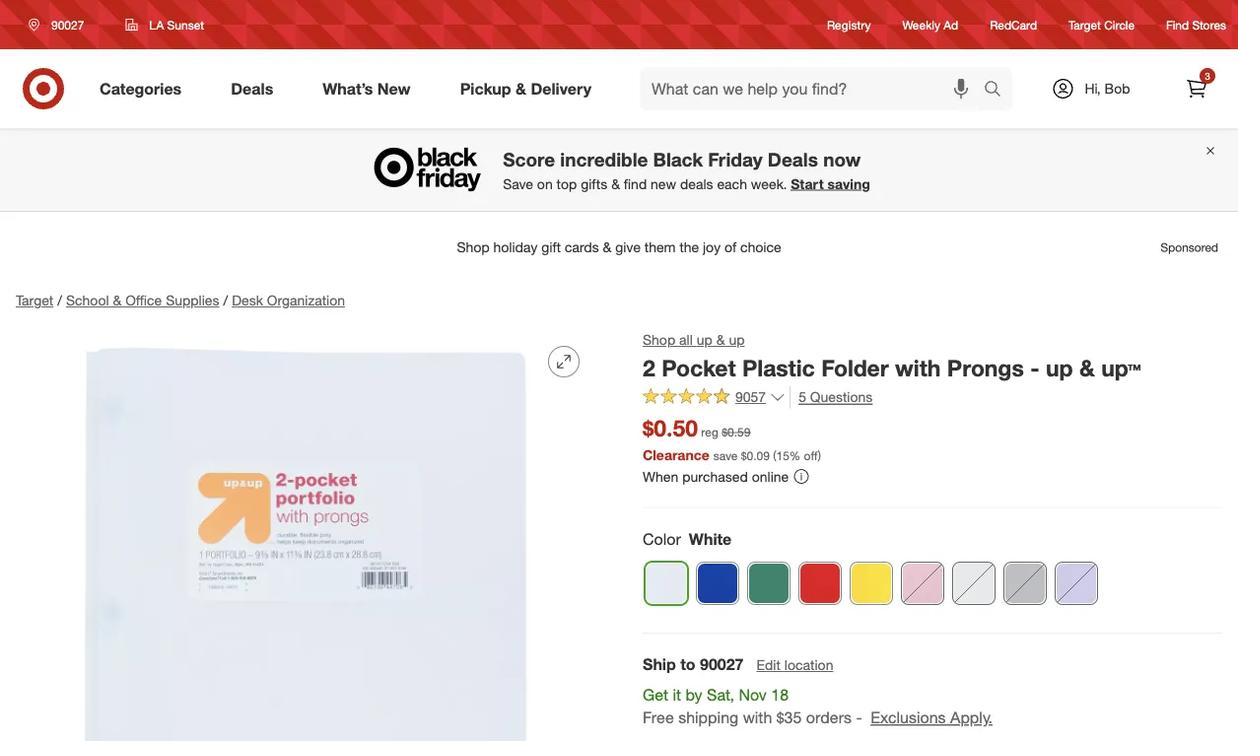 Task type: vqa. For each thing, say whether or not it's contained in the screenshot.
new
yes



Task type: locate. For each thing, give the bounding box(es) containing it.
- inside get it by sat, nov 18 free shipping with $35 orders - exclusions apply.
[[856, 708, 862, 728]]

search
[[975, 81, 1023, 100]]

target circle
[[1069, 17, 1135, 32]]

& left office
[[113, 292, 122, 309]]

5 questions link
[[790, 386, 873, 409]]

0 vertical spatial with
[[895, 354, 941, 382]]

with inside get it by sat, nov 18 free shipping with $35 orders - exclusions apply.
[[743, 708, 772, 728]]

2 horizontal spatial up
[[1046, 354, 1073, 382]]

with
[[895, 354, 941, 382], [743, 708, 772, 728]]

score
[[503, 148, 555, 171]]

/
[[57, 292, 62, 309], [223, 292, 228, 309]]

deals
[[680, 175, 713, 192]]

all
[[679, 331, 693, 349]]

red image
[[800, 563, 841, 605]]

& left find
[[611, 175, 620, 192]]

start
[[791, 175, 824, 192]]

9057 link
[[643, 386, 786, 410]]

week.
[[751, 175, 787, 192]]

deals up start
[[768, 148, 818, 171]]

-
[[1030, 354, 1040, 382], [856, 708, 862, 728]]

0 horizontal spatial 90027
[[51, 17, 84, 32]]

up up pocket
[[729, 331, 745, 349]]

2 pocket plastic folder with prongs - up & up™, 1 of 9 image
[[16, 330, 596, 741]]

green image
[[748, 563, 790, 605]]

& right the all on the top of page
[[716, 331, 725, 349]]

la sunset button
[[113, 7, 217, 42]]

3 link
[[1175, 67, 1219, 110]]

folder
[[822, 354, 889, 382]]

0 horizontal spatial with
[[743, 708, 772, 728]]

3
[[1205, 70, 1211, 82]]

(
[[773, 448, 776, 463]]

/ right target link
[[57, 292, 62, 309]]

& left up™
[[1080, 354, 1095, 382]]

search button
[[975, 67, 1023, 114]]

1 horizontal spatial up
[[729, 331, 745, 349]]

target for target / school & office supplies / desk organization
[[16, 292, 54, 309]]

& inside the score incredible black friday deals now save on top gifts & find new deals each week. start saving
[[611, 175, 620, 192]]

1 vertical spatial with
[[743, 708, 772, 728]]

up right the all on the top of page
[[697, 331, 713, 349]]

it
[[673, 686, 681, 705]]

questions
[[810, 389, 873, 406]]

pink - out of stock image
[[902, 563, 944, 605]]

deals left 'what's'
[[231, 79, 273, 98]]

0 horizontal spatial target
[[16, 292, 54, 309]]

0 vertical spatial deals
[[231, 79, 273, 98]]

0.09
[[747, 448, 770, 463]]

0 horizontal spatial /
[[57, 292, 62, 309]]

score incredible black friday deals now save on top gifts & find new deals each week. start saving
[[503, 148, 870, 192]]

target left school
[[16, 292, 54, 309]]

white
[[689, 529, 732, 548]]

$0.50 reg $0.59 clearance save $ 0.09 ( 15 % off )
[[643, 415, 821, 463]]

categories link
[[83, 67, 206, 110]]

target link
[[16, 292, 54, 309]]

edit location button
[[756, 655, 835, 677]]

1 horizontal spatial deals
[[768, 148, 818, 171]]

0 vertical spatial -
[[1030, 354, 1040, 382]]

with right folder at the right of the page
[[895, 354, 941, 382]]

purchased
[[683, 468, 748, 485]]

- right orders
[[856, 708, 862, 728]]

1 vertical spatial -
[[856, 708, 862, 728]]

categories
[[100, 79, 182, 98]]

90027
[[51, 17, 84, 32], [700, 655, 744, 675]]

redcard link
[[990, 16, 1037, 33]]

get it by sat, nov 18 free shipping with $35 orders - exclusions apply.
[[643, 686, 993, 728]]

target left circle
[[1069, 17, 1101, 32]]

1 vertical spatial deals
[[768, 148, 818, 171]]

0 horizontal spatial -
[[856, 708, 862, 728]]

now
[[824, 148, 861, 171]]

supplies
[[166, 292, 219, 309]]

1 horizontal spatial 90027
[[700, 655, 744, 675]]

1 horizontal spatial with
[[895, 354, 941, 382]]

find stores
[[1167, 17, 1227, 32]]

90027 up sat,
[[700, 655, 744, 675]]

target
[[1069, 17, 1101, 32], [16, 292, 54, 309]]

- right prongs
[[1030, 354, 1040, 382]]

0 vertical spatial target
[[1069, 17, 1101, 32]]

sunset
[[167, 17, 204, 32]]

ad
[[944, 17, 959, 32]]

90027 left the 'la'
[[51, 17, 84, 32]]

target for target circle
[[1069, 17, 1101, 32]]

/ left desk
[[223, 292, 228, 309]]

&
[[516, 79, 526, 98], [611, 175, 620, 192], [113, 292, 122, 309], [716, 331, 725, 349], [1080, 354, 1095, 382]]

up left up™
[[1046, 354, 1073, 382]]

to
[[681, 655, 696, 675]]

target / school & office supplies / desk organization
[[16, 292, 345, 309]]

nov
[[739, 686, 767, 705]]

0 horizontal spatial deals
[[231, 79, 273, 98]]

1 horizontal spatial /
[[223, 292, 228, 309]]

with down nov
[[743, 708, 772, 728]]

0 vertical spatial 90027
[[51, 17, 84, 32]]

get
[[643, 686, 668, 705]]

1 vertical spatial target
[[16, 292, 54, 309]]

incredible
[[560, 148, 648, 171]]

what's new
[[323, 79, 411, 98]]

5
[[799, 389, 806, 406]]

- for prongs
[[1030, 354, 1040, 382]]

1 vertical spatial 90027
[[700, 655, 744, 675]]

saving
[[828, 175, 870, 192]]

office
[[125, 292, 162, 309]]

ship to 90027
[[643, 655, 744, 675]]

registry link
[[827, 16, 871, 33]]

edit
[[757, 657, 781, 674]]

edit location
[[757, 657, 834, 674]]

1 horizontal spatial target
[[1069, 17, 1101, 32]]

- inside shop all up & up 2 pocket plastic folder with prongs - up & up™
[[1030, 354, 1040, 382]]

%
[[790, 448, 801, 463]]

reg
[[701, 425, 719, 440]]

blue image
[[697, 563, 739, 605]]

friday
[[708, 148, 763, 171]]

delivery
[[531, 79, 592, 98]]

1 horizontal spatial -
[[1030, 354, 1040, 382]]

free
[[643, 708, 674, 728]]



Task type: describe. For each thing, give the bounding box(es) containing it.
$35
[[777, 708, 802, 728]]

new
[[651, 175, 676, 192]]

plastic
[[742, 354, 815, 382]]

exclusions apply. link
[[871, 708, 993, 728]]

1 / from the left
[[57, 292, 62, 309]]

when purchased online
[[643, 468, 789, 485]]

stores
[[1193, 17, 1227, 32]]

advertisement region
[[0, 224, 1238, 271]]

gray - out of stock image
[[953, 563, 995, 605]]

hi,
[[1085, 80, 1101, 97]]

pickup & delivery
[[460, 79, 592, 98]]

organization
[[267, 292, 345, 309]]

5 questions
[[799, 389, 873, 406]]

find
[[1167, 17, 1189, 32]]

target circle link
[[1069, 16, 1135, 33]]

by
[[686, 686, 703, 705]]

hi, bob
[[1085, 80, 1130, 97]]

purple - out of stock image
[[1056, 563, 1097, 605]]

deals link
[[214, 67, 298, 110]]

desk
[[232, 292, 263, 309]]

la
[[149, 17, 164, 32]]

find stores link
[[1167, 16, 1227, 33]]

$
[[741, 448, 747, 463]]

la sunset
[[149, 17, 204, 32]]

black
[[653, 148, 703, 171]]

weekly ad link
[[903, 16, 959, 33]]

school
[[66, 292, 109, 309]]

desk organization link
[[232, 292, 345, 309]]

save
[[714, 448, 738, 463]]

yellow image
[[851, 563, 892, 605]]

gifts
[[581, 175, 608, 192]]

& right pickup
[[516, 79, 526, 98]]

shipping
[[679, 708, 739, 728]]

pickup
[[460, 79, 511, 98]]

exclusions
[[871, 708, 946, 728]]

90027 button
[[16, 7, 105, 42]]

sat,
[[707, 686, 735, 705]]

orders
[[806, 708, 852, 728]]

weekly
[[903, 17, 941, 32]]

clearance
[[643, 446, 710, 463]]

what's new link
[[306, 67, 435, 110]]

black - out of stock image
[[1005, 563, 1046, 605]]

apply.
[[950, 708, 993, 728]]

$0.50
[[643, 415, 698, 442]]

off
[[804, 448, 818, 463]]

2 / from the left
[[223, 292, 228, 309]]

18
[[771, 686, 789, 705]]

pocket
[[662, 354, 736, 382]]

What can we help you find? suggestions appear below search field
[[640, 67, 989, 110]]

online
[[752, 468, 789, 485]]

shop all up & up 2 pocket plastic folder with prongs - up & up™
[[643, 331, 1141, 382]]

bob
[[1105, 80, 1130, 97]]

color white
[[643, 529, 732, 548]]

school & office supplies link
[[66, 292, 219, 309]]

color
[[643, 529, 681, 548]]

redcard
[[990, 17, 1037, 32]]

deals inside the score incredible black friday deals now save on top gifts & find new deals each week. start saving
[[768, 148, 818, 171]]

with inside shop all up & up 2 pocket plastic folder with prongs - up & up™
[[895, 354, 941, 382]]

weekly ad
[[903, 17, 959, 32]]

$0.59
[[722, 425, 751, 440]]

90027 inside dropdown button
[[51, 17, 84, 32]]

2
[[643, 354, 655, 382]]

ship
[[643, 655, 676, 675]]

location
[[785, 657, 834, 674]]

- for orders
[[856, 708, 862, 728]]

prongs
[[947, 354, 1024, 382]]

15
[[776, 448, 790, 463]]

when
[[643, 468, 679, 485]]

shop
[[643, 331, 676, 349]]

)
[[818, 448, 821, 463]]

top
[[557, 175, 577, 192]]

9057
[[736, 389, 766, 406]]

registry
[[827, 17, 871, 32]]

0 horizontal spatial up
[[697, 331, 713, 349]]

pickup & delivery link
[[443, 67, 616, 110]]

circle
[[1104, 17, 1135, 32]]

find
[[624, 175, 647, 192]]

white image
[[646, 563, 687, 605]]

what's
[[323, 79, 373, 98]]

on
[[537, 175, 553, 192]]



